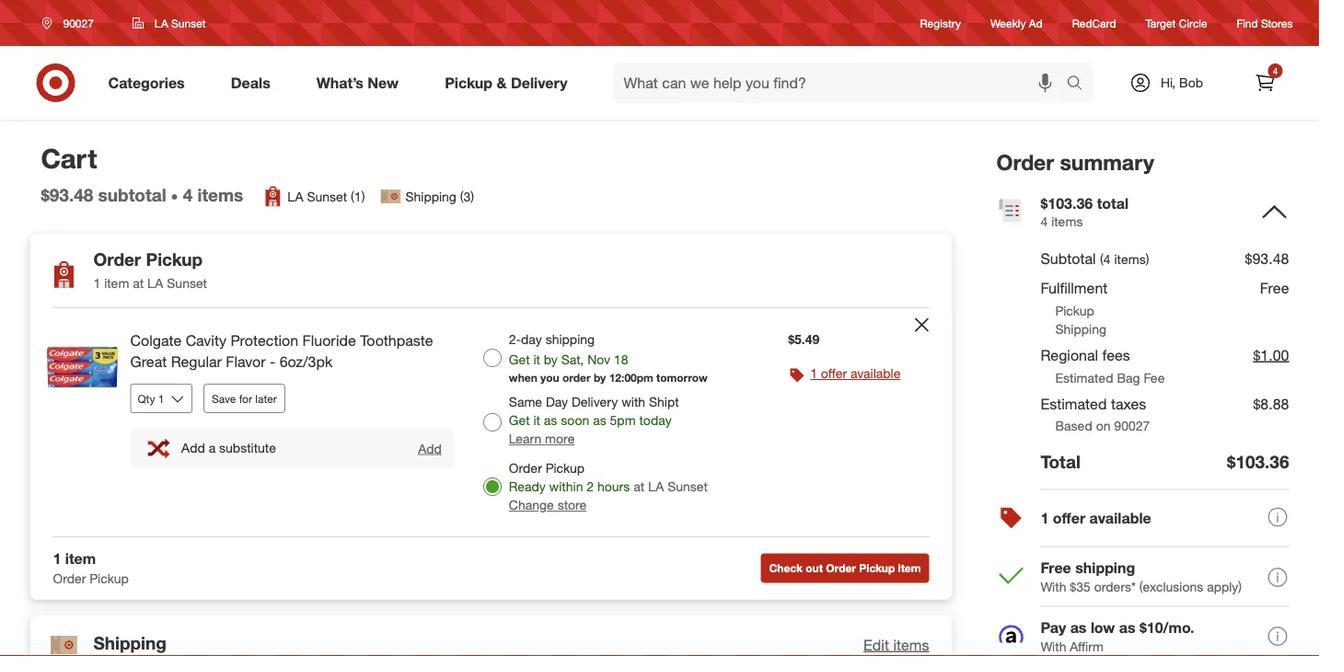 Task type: describe. For each thing, give the bounding box(es) containing it.
target circle
[[1146, 16, 1208, 30]]

categories
[[108, 74, 185, 92]]

what's new link
[[301, 63, 422, 103]]

order for order summary
[[997, 149, 1054, 175]]

a
[[209, 440, 216, 456]]

order summary
[[997, 149, 1154, 175]]

$93.48 for $93.48 subtotal
[[41, 184, 93, 206]]

list containing la sunset (1)
[[262, 185, 474, 208]]

tomorrow
[[656, 371, 708, 385]]

save for later
[[212, 392, 277, 405]]

add for add
[[418, 440, 442, 457]]

based
[[1056, 418, 1093, 434]]

shipping inside 2-day shipping get it by sat, nov 18 when you order by 12:00pm tomorrow
[[546, 332, 595, 348]]

order for order pickup 1 item at la sunset
[[93, 249, 141, 270]]

colgate cavity protection fluoride toothpaste great regular flavor - 6oz/3pk link
[[130, 331, 454, 373]]

4 inside $103.36 total 4 items
[[1041, 213, 1048, 229]]

1 horizontal spatial by
[[594, 371, 606, 385]]

orders*
[[1094, 579, 1136, 595]]

fees
[[1103, 346, 1130, 364]]

summary
[[1060, 149, 1154, 175]]

4 for 4
[[1273, 65, 1278, 76]]

delivery for day
[[572, 394, 618, 410]]

apply)
[[1207, 579, 1242, 595]]

regional fees
[[1041, 346, 1130, 364]]

edit items
[[864, 636, 929, 654]]

order
[[563, 371, 591, 385]]

substitute
[[219, 440, 276, 456]]

shipt
[[649, 394, 679, 410]]

protection
[[231, 332, 298, 350]]

total
[[1041, 452, 1081, 473]]

la inside order pickup ready within 2 hours at la sunset change store
[[648, 479, 664, 495]]

with
[[622, 394, 645, 410]]

it inside 2-day shipping get it by sat, nov 18 when you order by 12:00pm tomorrow
[[533, 352, 540, 368]]

ready
[[509, 479, 546, 495]]

edit
[[864, 636, 889, 654]]

at inside order pickup ready within 2 hours at la sunset change store
[[634, 479, 645, 495]]

items for edit items
[[893, 636, 929, 654]]

90027 inside "dropdown button"
[[63, 16, 94, 30]]

hours
[[597, 479, 630, 495]]

regional
[[1041, 346, 1098, 364]]

regular
[[171, 353, 222, 371]]

categories link
[[93, 63, 208, 103]]

4 items
[[183, 184, 243, 206]]

ad
[[1029, 16, 1043, 30]]

check out order pickup item button
[[761, 554, 929, 583]]

(exclusions
[[1140, 579, 1204, 595]]

sunset inside dropdown button
[[171, 16, 206, 30]]

subtotal
[[98, 184, 166, 206]]

low
[[1091, 619, 1115, 637]]

estimated taxes
[[1041, 395, 1147, 413]]

$35
[[1070, 579, 1091, 595]]

2
[[587, 479, 594, 495]]

la sunset (1)
[[287, 188, 365, 204]]

save for later button
[[203, 384, 285, 413]]

more
[[545, 431, 575, 447]]

$103.36 for $103.36 total 4 items
[[1041, 194, 1093, 212]]

what's
[[316, 74, 364, 92]]

new
[[368, 74, 399, 92]]

1 inside cart item ready to fulfill group
[[810, 366, 817, 382]]

find stores link
[[1237, 15, 1293, 31]]

free shipping with $35 orders* (exclusions apply)
[[1041, 559, 1242, 595]]

search
[[1058, 76, 1103, 94]]

(3)
[[460, 188, 474, 204]]

6oz/3pk
[[280, 353, 332, 371]]

redcard
[[1072, 16, 1116, 30]]

you
[[541, 371, 559, 385]]

weekly ad link
[[991, 15, 1043, 31]]

order for order pickup ready within 2 hours at la sunset change store
[[509, 460, 542, 477]]

as left 5pm
[[593, 413, 606, 429]]

cavity
[[186, 332, 227, 350]]

as right low
[[1119, 619, 1136, 637]]

get inside 'same day delivery with shipt get it as soon as 5pm today learn more'
[[509, 413, 530, 429]]

for
[[239, 392, 252, 405]]

item inside button
[[898, 562, 921, 575]]

today
[[639, 413, 672, 429]]

$103.36 total 4 items
[[1041, 194, 1129, 229]]

store
[[558, 497, 587, 513]]

18
[[614, 352, 628, 368]]

$5.49
[[788, 332, 820, 348]]

items inside $103.36 total 4 items
[[1052, 213, 1083, 229]]

flavor
[[226, 353, 266, 371]]

items)
[[1114, 251, 1149, 267]]

pickup inside pickup shipping
[[1056, 303, 1095, 319]]

when
[[509, 371, 537, 385]]

$103.36 for $103.36
[[1227, 452, 1289, 473]]

fee
[[1144, 370, 1165, 386]]

none radio inside cart item ready to fulfill group
[[483, 413, 502, 432]]

-
[[270, 353, 275, 371]]

estimated for estimated taxes
[[1041, 395, 1107, 413]]

search button
[[1058, 63, 1103, 107]]

offer inside cart item ready to fulfill group
[[821, 366, 847, 382]]

item inside 1 item order pickup
[[65, 550, 96, 568]]

order inside 1 item order pickup
[[53, 571, 86, 587]]

at inside order pickup 1 item at la sunset
[[133, 275, 144, 292]]

(4
[[1100, 251, 1111, 267]]

1 offer available inside cart item ready to fulfill group
[[810, 366, 901, 382]]

4 link
[[1245, 63, 1286, 103]]

pickup inside order pickup 1 item at la sunset
[[146, 249, 203, 270]]

get inside 2-day shipping get it by sat, nov 18 when you order by 12:00pm tomorrow
[[509, 352, 530, 368]]

fluoride
[[302, 332, 356, 350]]

weekly ad
[[991, 16, 1043, 30]]

$1.00 button
[[1253, 342, 1289, 369]]

1 horizontal spatial 1 offer available button
[[997, 489, 1289, 548]]

total
[[1097, 194, 1129, 212]]

bob
[[1179, 75, 1203, 91]]

out
[[806, 562, 823, 575]]

deals link
[[215, 63, 293, 103]]

estimated bag fee
[[1056, 370, 1165, 386]]

0 horizontal spatial by
[[544, 352, 558, 368]]

estimated for estimated bag fee
[[1056, 370, 1114, 386]]

within
[[549, 479, 583, 495]]

4 for 4 items
[[183, 184, 193, 206]]

2-
[[509, 332, 521, 348]]

learn more button
[[509, 430, 575, 448]]

2 horizontal spatial shipping
[[1056, 321, 1107, 337]]



Task type: vqa. For each thing, say whether or not it's contained in the screenshot.
Based
yes



Task type: locate. For each thing, give the bounding box(es) containing it.
1 offer available
[[810, 366, 901, 382], [1041, 509, 1151, 527]]

la right hours
[[648, 479, 664, 495]]

order inside order pickup ready within 2 hours at la sunset change store
[[509, 460, 542, 477]]

0 vertical spatial with
[[1041, 579, 1067, 595]]

0 horizontal spatial item
[[65, 550, 96, 568]]

2 get from the top
[[509, 413, 530, 429]]

1 vertical spatial get
[[509, 413, 530, 429]]

$103.36
[[1041, 194, 1093, 212], [1227, 452, 1289, 473]]

based on 90027
[[1056, 418, 1150, 434]]

day
[[546, 394, 568, 410]]

0 vertical spatial 4
[[1273, 65, 1278, 76]]

free for free shipping with $35 orders* (exclusions apply)
[[1041, 559, 1071, 577]]

1 vertical spatial $103.36
[[1227, 452, 1289, 473]]

1 horizontal spatial free
[[1260, 279, 1289, 297]]

with inside pay as low as $10/mo. with affirm
[[1041, 638, 1067, 655]]

delivery
[[511, 74, 568, 92], [572, 394, 618, 410]]

1 horizontal spatial 4
[[1041, 213, 1048, 229]]

1 inside order pickup 1 item at la sunset
[[93, 275, 101, 292]]

la left (1)
[[287, 188, 303, 204]]

0 vertical spatial offer
[[821, 366, 847, 382]]

2 with from the top
[[1041, 638, 1067, 655]]

1 vertical spatial at
[[634, 479, 645, 495]]

1 offer available button up free shipping with $35 orders* (exclusions apply) at the right bottom of the page
[[997, 489, 1289, 548]]

shipping inside list
[[405, 188, 457, 204]]

0 horizontal spatial free
[[1041, 559, 1071, 577]]

items for 4 items
[[198, 184, 243, 206]]

circle
[[1179, 16, 1208, 30]]

toothpaste
[[360, 332, 433, 350]]

pickup
[[445, 74, 493, 92], [146, 249, 203, 270], [1056, 303, 1095, 319], [546, 460, 585, 477], [859, 562, 895, 575], [90, 571, 129, 587]]

pickup inside order pickup ready within 2 hours at la sunset change store
[[546, 460, 585, 477]]

1 horizontal spatial add
[[418, 440, 442, 457]]

shipping
[[405, 188, 457, 204], [1056, 321, 1107, 337], [93, 633, 166, 654]]

with inside free shipping with $35 orders* (exclusions apply)
[[1041, 579, 1067, 595]]

redcard link
[[1072, 15, 1116, 31]]

1 with from the top
[[1041, 579, 1067, 595]]

it
[[533, 352, 540, 368], [533, 413, 540, 429]]

deals
[[231, 74, 270, 92]]

1 get from the top
[[509, 352, 530, 368]]

0 vertical spatial by
[[544, 352, 558, 368]]

1 vertical spatial 1 offer available
[[1041, 509, 1151, 527]]

la up colgate
[[147, 275, 163, 292]]

0 vertical spatial it
[[533, 352, 540, 368]]

subtotal
[[1041, 249, 1096, 267]]

shipping for shipping (3)
[[405, 188, 457, 204]]

hi,
[[1161, 75, 1176, 91]]

it up learn more button
[[533, 413, 540, 429]]

0 vertical spatial $93.48
[[41, 184, 93, 206]]

as down day
[[544, 413, 557, 429]]

1 horizontal spatial 90027
[[1114, 418, 1150, 434]]

offer
[[821, 366, 847, 382], [1053, 509, 1086, 527]]

$103.36 down $8.88
[[1227, 452, 1289, 473]]

find stores
[[1237, 16, 1293, 30]]

$93.48 subtotal
[[41, 184, 166, 206]]

get
[[509, 352, 530, 368], [509, 413, 530, 429]]

delivery inside pickup & delivery "link"
[[511, 74, 568, 92]]

1 inside 1 item order pickup
[[53, 550, 61, 568]]

la sunset button
[[120, 6, 218, 40]]

it down day
[[533, 352, 540, 368]]

sunset inside order pickup 1 item at la sunset
[[167, 275, 207, 292]]

item inside order pickup 1 item at la sunset
[[104, 275, 129, 292]]

1 vertical spatial 4
[[183, 184, 193, 206]]

fulfillment
[[1041, 279, 1108, 297]]

0 horizontal spatial offer
[[821, 366, 847, 382]]

1 vertical spatial estimated
[[1041, 395, 1107, 413]]

with down pay
[[1041, 638, 1067, 655]]

0 horizontal spatial available
[[851, 366, 901, 382]]

1 horizontal spatial shipping
[[1076, 559, 1135, 577]]

la inside list
[[287, 188, 303, 204]]

at right hours
[[634, 479, 645, 495]]

it inside 'same day delivery with shipt get it as soon as 5pm today learn more'
[[533, 413, 540, 429]]

1 vertical spatial delivery
[[572, 394, 618, 410]]

1 horizontal spatial item
[[104, 275, 129, 292]]

sunset
[[171, 16, 206, 30], [307, 188, 347, 204], [167, 275, 207, 292], [668, 479, 708, 495]]

Store pickup radio
[[483, 478, 502, 496]]

affirm
[[1070, 638, 1104, 655]]

1 horizontal spatial $103.36
[[1227, 452, 1289, 473]]

by
[[544, 352, 558, 368], [594, 371, 606, 385]]

sunset left (1)
[[307, 188, 347, 204]]

$103.36 inside $103.36 total 4 items
[[1041, 194, 1093, 212]]

0 vertical spatial estimated
[[1056, 370, 1114, 386]]

pickup & delivery
[[445, 74, 568, 92]]

1 add from the left
[[181, 440, 205, 456]]

list
[[262, 185, 474, 208]]

add button
[[417, 439, 443, 457]]

2 add from the left
[[418, 440, 442, 457]]

as
[[544, 413, 557, 429], [593, 413, 606, 429], [1070, 619, 1087, 637], [1119, 619, 1136, 637]]

delivery up soon
[[572, 394, 618, 410]]

nov
[[587, 352, 610, 368]]

0 horizontal spatial $93.48
[[41, 184, 93, 206]]

1 offer available button down $5.49 on the right bottom
[[810, 365, 901, 383]]

sunset down "today"
[[668, 479, 708, 495]]

cart item ready to fulfill group
[[31, 309, 951, 537]]

$93.48 for $93.48
[[1245, 249, 1289, 267]]

0 vertical spatial 90027
[[63, 16, 94, 30]]

target circle link
[[1146, 15, 1208, 31]]

great
[[130, 353, 167, 371]]

1 vertical spatial 1 offer available button
[[997, 489, 1289, 548]]

None radio
[[483, 349, 502, 367]]

$1.00
[[1253, 346, 1289, 364]]

pay as low as $10/mo. with affirm
[[1041, 619, 1195, 655]]

1 horizontal spatial 1 offer available
[[1041, 509, 1151, 527]]

cart
[[41, 142, 97, 174]]

5pm
[[610, 413, 636, 429]]

2 it from the top
[[533, 413, 540, 429]]

delivery right &
[[511, 74, 568, 92]]

available
[[851, 366, 901, 382], [1090, 509, 1151, 527]]

90027 down taxes
[[1114, 418, 1150, 434]]

1 vertical spatial items
[[1052, 213, 1083, 229]]

1 vertical spatial 90027
[[1114, 418, 1150, 434]]

0 vertical spatial shipping
[[546, 332, 595, 348]]

get up learn at the left bottom of page
[[509, 413, 530, 429]]

0 vertical spatial available
[[851, 366, 901, 382]]

la inside order pickup 1 item at la sunset
[[147, 275, 163, 292]]

0 vertical spatial get
[[509, 352, 530, 368]]

day
[[521, 332, 542, 348]]

0 vertical spatial shipping
[[405, 188, 457, 204]]

pickup inside 1 item order pickup
[[90, 571, 129, 587]]

items up subtotal on the right of page
[[1052, 213, 1083, 229]]

at up colgate
[[133, 275, 144, 292]]

order
[[997, 149, 1054, 175], [93, 249, 141, 270], [509, 460, 542, 477], [826, 562, 856, 575], [53, 571, 86, 587]]

registry
[[920, 16, 961, 30]]

90027 button
[[30, 6, 113, 40]]

1 vertical spatial offer
[[1053, 509, 1086, 527]]

la up categories link
[[155, 16, 168, 30]]

add a substitute
[[181, 440, 276, 456]]

shipping for shipping
[[93, 633, 166, 654]]

pickup inside button
[[859, 562, 895, 575]]

4 down stores
[[1273, 65, 1278, 76]]

4 right subtotal
[[183, 184, 193, 206]]

0 horizontal spatial shipping
[[93, 633, 166, 654]]

shipping up regional fees
[[1056, 321, 1107, 337]]

registry link
[[920, 15, 961, 31]]

free inside free shipping with $35 orders* (exclusions apply)
[[1041, 559, 1071, 577]]

1 vertical spatial available
[[1090, 509, 1151, 527]]

What can we help you find? suggestions appear below search field
[[613, 63, 1071, 103]]

target
[[1146, 16, 1176, 30]]

same
[[509, 394, 542, 410]]

1 vertical spatial it
[[533, 413, 540, 429]]

0 horizontal spatial shipping
[[546, 332, 595, 348]]

$103.36 down order summary
[[1041, 194, 1093, 212]]

bag
[[1117, 370, 1140, 386]]

items inside edit items dropdown button
[[893, 636, 929, 654]]

change
[[509, 497, 554, 513]]

shipping down 1 item order pickup
[[93, 633, 166, 654]]

0 horizontal spatial $103.36
[[1041, 194, 1093, 212]]

0 horizontal spatial delivery
[[511, 74, 568, 92]]

la sunset
[[155, 16, 206, 30]]

get up when
[[509, 352, 530, 368]]

hi, bob
[[1161, 75, 1203, 91]]

1 vertical spatial free
[[1041, 559, 1071, 577]]

shipping (3)
[[405, 188, 474, 204]]

shipping
[[546, 332, 595, 348], [1076, 559, 1135, 577]]

1 vertical spatial by
[[594, 371, 606, 385]]

free up $1.00 in the right bottom of the page
[[1260, 279, 1289, 297]]

0 vertical spatial delivery
[[511, 74, 568, 92]]

1 vertical spatial with
[[1041, 638, 1067, 655]]

1 it from the top
[[533, 352, 540, 368]]

pickup inside "link"
[[445, 74, 493, 92]]

on
[[1096, 418, 1111, 434]]

0 vertical spatial 1 offer available button
[[810, 365, 901, 383]]

estimated up the based
[[1041, 395, 1107, 413]]

sunset up cavity
[[167, 275, 207, 292]]

check
[[769, 562, 803, 575]]

sunset inside order pickup ready within 2 hours at la sunset change store
[[668, 479, 708, 495]]

shipping up sat,
[[546, 332, 595, 348]]

1 vertical spatial shipping
[[1076, 559, 1135, 577]]

by up 'you'
[[544, 352, 558, 368]]

delivery for &
[[511, 74, 568, 92]]

0 vertical spatial $103.36
[[1041, 194, 1093, 212]]

by down nov
[[594, 371, 606, 385]]

order inside order pickup 1 item at la sunset
[[93, 249, 141, 270]]

0 horizontal spatial 1 offer available button
[[810, 365, 901, 383]]

1 offer available down total
[[1041, 509, 1151, 527]]

estimated down regional fees
[[1056, 370, 1114, 386]]

order inside button
[[826, 562, 856, 575]]

1 horizontal spatial offer
[[1053, 509, 1086, 527]]

sunset up categories link
[[171, 16, 206, 30]]

1 horizontal spatial shipping
[[405, 188, 457, 204]]

delivery inside 'same day delivery with shipt get it as soon as 5pm today learn more'
[[572, 394, 618, 410]]

items right subtotal
[[198, 184, 243, 206]]

order pickup ready within 2 hours at la sunset change store
[[509, 460, 708, 513]]

edit items button
[[864, 635, 929, 656]]

with
[[1041, 579, 1067, 595], [1041, 638, 1067, 655]]

2 horizontal spatial item
[[898, 562, 921, 575]]

4
[[1273, 65, 1278, 76], [183, 184, 193, 206], [1041, 213, 1048, 229]]

2 vertical spatial 4
[[1041, 213, 1048, 229]]

2 horizontal spatial items
[[1052, 213, 1083, 229]]

at
[[133, 275, 144, 292], [634, 479, 645, 495]]

1 vertical spatial shipping
[[1056, 321, 1107, 337]]

pay
[[1041, 619, 1066, 637]]

None radio
[[483, 413, 502, 432]]

2 vertical spatial items
[[893, 636, 929, 654]]

with left $35
[[1041, 579, 1067, 595]]

0 vertical spatial 1 offer available
[[810, 366, 901, 382]]

stores
[[1261, 16, 1293, 30]]

$8.88
[[1253, 395, 1289, 413]]

1 horizontal spatial $93.48
[[1245, 249, 1289, 267]]

shipping inside free shipping with $35 orders* (exclusions apply)
[[1076, 559, 1135, 577]]

items right edit in the bottom of the page
[[893, 636, 929, 654]]

0 vertical spatial at
[[133, 275, 144, 292]]

&
[[497, 74, 507, 92]]

as up affirm
[[1070, 619, 1087, 637]]

0 horizontal spatial 1 offer available
[[810, 366, 901, 382]]

4 up subtotal on the right of page
[[1041, 213, 1048, 229]]

0 vertical spatial items
[[198, 184, 243, 206]]

order pickup 1 item at la sunset
[[93, 249, 207, 292]]

1 vertical spatial $93.48
[[1245, 249, 1289, 267]]

affirm image
[[997, 623, 1026, 652], [999, 625, 1024, 643]]

available inside cart item ready to fulfill group
[[851, 366, 901, 382]]

90027 left la sunset dropdown button
[[63, 16, 94, 30]]

1
[[93, 275, 101, 292], [810, 366, 817, 382], [1041, 509, 1049, 527], [53, 550, 61, 568]]

1 horizontal spatial at
[[634, 479, 645, 495]]

1 offer available down $5.49 on the right bottom
[[810, 366, 901, 382]]

0 horizontal spatial 4
[[183, 184, 193, 206]]

pickup shipping
[[1056, 303, 1107, 337]]

0 horizontal spatial 90027
[[63, 16, 94, 30]]

0 horizontal spatial at
[[133, 275, 144, 292]]

later
[[255, 392, 277, 405]]

free for free
[[1260, 279, 1289, 297]]

check out order pickup item
[[769, 562, 921, 575]]

2 horizontal spatial 4
[[1273, 65, 1278, 76]]

shipping up orders*
[[1076, 559, 1135, 577]]

0 vertical spatial free
[[1260, 279, 1289, 297]]

items
[[198, 184, 243, 206], [1052, 213, 1083, 229], [893, 636, 929, 654]]

colgate cavity protection fluoride toothpaste great regular flavor - 6oz/3pk image
[[46, 331, 119, 404]]

1 horizontal spatial delivery
[[572, 394, 618, 410]]

colgate
[[130, 332, 182, 350]]

shipping left (3)
[[405, 188, 457, 204]]

2 vertical spatial shipping
[[93, 633, 166, 654]]

what's new
[[316, 74, 399, 92]]

1 horizontal spatial available
[[1090, 509, 1151, 527]]

learn
[[509, 431, 542, 447]]

0 horizontal spatial items
[[198, 184, 243, 206]]

la inside dropdown button
[[155, 16, 168, 30]]

1 horizontal spatial items
[[893, 636, 929, 654]]

sat,
[[561, 352, 584, 368]]

0 horizontal spatial add
[[181, 440, 205, 456]]

free up $35
[[1041, 559, 1071, 577]]

sunset inside list
[[307, 188, 347, 204]]

colgate cavity protection fluoride toothpaste great regular flavor - 6oz/3pk
[[130, 332, 433, 371]]

add inside button
[[418, 440, 442, 457]]

add for add a substitute
[[181, 440, 205, 456]]



